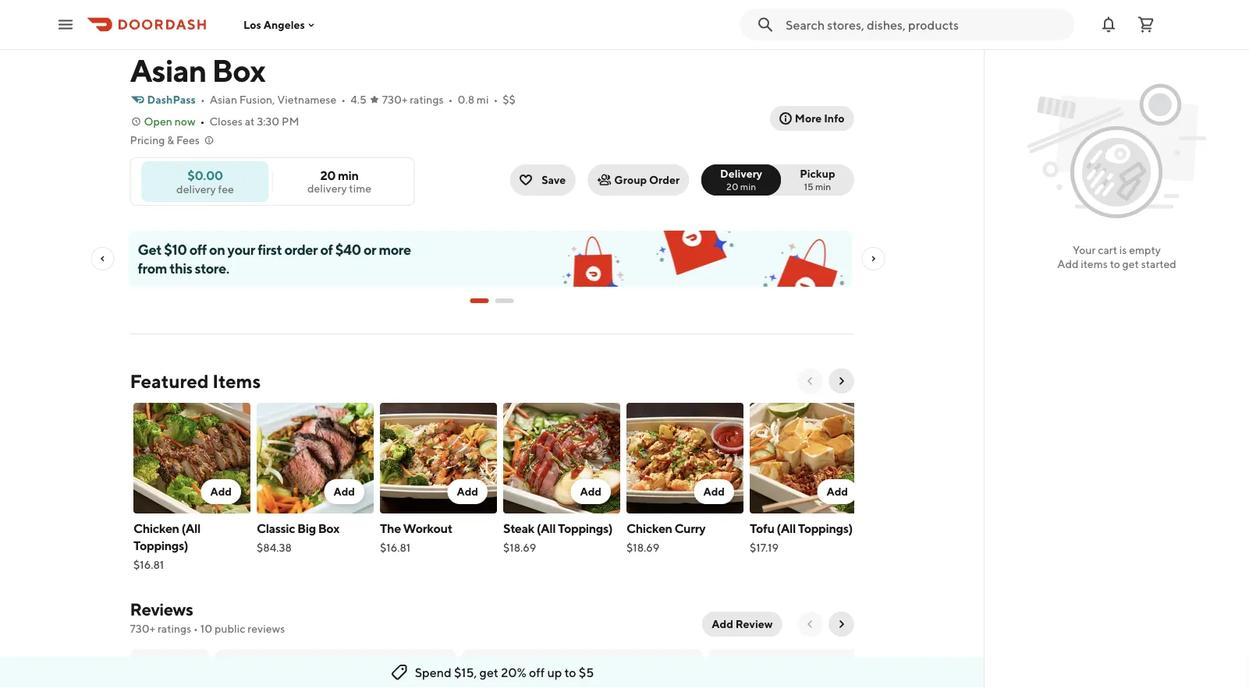 Task type: vqa. For each thing, say whether or not it's contained in the screenshot.
the P
yes



Task type: locate. For each thing, give the bounding box(es) containing it.
tofu
[[749, 522, 774, 536]]

1 horizontal spatial delivery
[[307, 182, 347, 195]]

2 horizontal spatial min
[[815, 181, 831, 192]]

fees
[[176, 134, 200, 147]]

add button
[[200, 480, 241, 505], [324, 480, 364, 505], [447, 480, 487, 505], [570, 480, 610, 505], [694, 480, 734, 505], [817, 480, 857, 505]]

5 add button from the left
[[694, 480, 734, 505]]

min for pickup
[[815, 181, 831, 192]]

• right the mi
[[493, 93, 498, 106]]

dashpass •
[[147, 93, 205, 106]]

s
[[558, 667, 565, 681]]

2 horizontal spatial (all
[[776, 522, 795, 536]]

box up fusion,
[[212, 51, 265, 89]]

None radio
[[701, 165, 781, 196], [772, 165, 854, 196], [701, 165, 781, 196], [772, 165, 854, 196]]

asian fusion, vietnamese
[[210, 93, 336, 106]]

to down cart
[[1110, 258, 1120, 271]]

to inside your cart is empty add items to get started
[[1110, 258, 1120, 271]]

1 vertical spatial 730+
[[130, 623, 155, 636]]

(all right steak
[[536, 522, 555, 536]]

of
[[320, 241, 333, 258]]

off left the up
[[529, 666, 545, 681]]

ratings left 0.8 at the left of the page
[[410, 93, 444, 106]]

$18.69 inside steak (all toppings) $18.69
[[503, 542, 536, 555]]

0 vertical spatial 730+
[[382, 93, 408, 106]]

1 horizontal spatial box
[[318, 522, 339, 536]]

chicken inside chicken (all toppings) $16.81
[[133, 522, 179, 536]]

delivery left "time" at left top
[[307, 182, 347, 195]]

0 vertical spatial asian
[[130, 51, 206, 89]]

order
[[284, 241, 318, 258]]

delivery inside $0.00 delivery fee
[[176, 183, 216, 195]]

$10
[[164, 241, 187, 258]]

ratings inside reviews 730+ ratings • 10 public reviews
[[158, 623, 191, 636]]

1 horizontal spatial toppings)
[[557, 522, 612, 536]]

los
[[243, 18, 261, 31]]

20 left "time" at left top
[[320, 168, 336, 183]]

cart
[[1098, 244, 1117, 257]]

0 horizontal spatial get
[[480, 666, 498, 681]]

(all right tofu
[[776, 522, 795, 536]]

toppings) inside tofu (all toppings) $17.19
[[797, 522, 852, 536]]

chicken for $18.69
[[626, 522, 672, 536]]

0 horizontal spatial $16.81
[[133, 559, 164, 572]]

chicken inside chicken curry $18.69
[[626, 522, 672, 536]]

asian for asian box
[[130, 51, 206, 89]]

delivery 20 min
[[720, 167, 762, 192]]

toppings) up reviews link
[[133, 539, 188, 554]]

1 horizontal spatial 20
[[726, 181, 738, 192]]

$16.81 up reviews link
[[133, 559, 164, 572]]

0 horizontal spatial 20
[[320, 168, 336, 183]]

min inside 20 min delivery time
[[338, 168, 359, 183]]

time
[[349, 182, 371, 195]]

6 add button from the left
[[817, 480, 857, 505]]

min down pickup
[[815, 181, 831, 192]]

0 horizontal spatial box
[[212, 51, 265, 89]]

1 $18.69 from the left
[[503, 542, 536, 555]]

box right big
[[318, 522, 339, 536]]

1 horizontal spatial ratings
[[410, 93, 444, 106]]

0 horizontal spatial (all
[[181, 522, 200, 536]]

to right the up
[[565, 666, 576, 681]]

• closes at 3:30 pm
[[200, 115, 299, 128]]

the workout image
[[380, 403, 497, 514]]

0 horizontal spatial off
[[189, 241, 207, 258]]

empty
[[1129, 244, 1161, 257]]

min inside "delivery 20 min"
[[740, 181, 756, 192]]

1 vertical spatial asian
[[210, 93, 237, 106]]

1 horizontal spatial get
[[1122, 258, 1139, 271]]

get right $15,
[[480, 666, 498, 681]]

min up $40
[[338, 168, 359, 183]]

get
[[138, 241, 162, 258]]

2 chicken from the left
[[626, 522, 672, 536]]

los angeles button
[[243, 18, 317, 31]]

1 horizontal spatial to
[[1110, 258, 1120, 271]]

0 horizontal spatial asian
[[130, 51, 206, 89]]

min down the delivery
[[740, 181, 756, 192]]

ratings
[[410, 93, 444, 106], [158, 623, 191, 636]]

0 horizontal spatial 730+
[[130, 623, 155, 636]]

2 add button from the left
[[324, 480, 364, 505]]

1 vertical spatial off
[[529, 666, 545, 681]]

2 (all from the left
[[536, 522, 555, 536]]

spend $15, get 20% off up to $5
[[415, 666, 594, 681]]

(all inside steak (all toppings) $18.69
[[536, 522, 555, 536]]

1 horizontal spatial min
[[740, 181, 756, 192]]

get inside your cart is empty add items to get started
[[1122, 258, 1139, 271]]

1 horizontal spatial chicken
[[626, 522, 672, 536]]

730+ right 4.5
[[382, 93, 408, 106]]

toppings) inside steak (all toppings) $18.69
[[557, 522, 612, 536]]

0 items, open order cart image
[[1137, 15, 1155, 34]]

0 horizontal spatial min
[[338, 168, 359, 183]]

0 vertical spatial to
[[1110, 258, 1120, 271]]

1 vertical spatial box
[[318, 522, 339, 536]]

chicken for toppings)
[[133, 522, 179, 536]]

730+ down reviews link
[[130, 623, 155, 636]]

chicken curry $18.69
[[626, 522, 705, 555]]

$84.38
[[256, 542, 291, 555]]

get down 'is' at the top right of the page
[[1122, 258, 1139, 271]]

3 add button from the left
[[447, 480, 487, 505]]

toppings) inside chicken (all toppings) $16.81
[[133, 539, 188, 554]]

mi
[[477, 93, 489, 106]]

off inside the get $10 off on your first order of $40 or more from this store.
[[189, 241, 207, 258]]

curry
[[674, 522, 705, 536]]

1 add button from the left
[[200, 480, 241, 505]]

group order button
[[588, 165, 689, 196]]

2 $18.69 from the left
[[626, 542, 659, 555]]

steak (all toppings) $18.69
[[503, 522, 612, 555]]

ratings down reviews link
[[158, 623, 191, 636]]

0 horizontal spatial toppings)
[[133, 539, 188, 554]]

(all inside tofu (all toppings) $17.19
[[776, 522, 795, 536]]

asian box image
[[144, 0, 203, 41]]

add button for the workout
[[447, 480, 487, 505]]

chicken (all toppings) image
[[133, 403, 250, 514]]

add inside your cart is empty add items to get started
[[1057, 258, 1079, 271]]

0 horizontal spatial to
[[565, 666, 576, 681]]

now
[[175, 115, 195, 128]]

10
[[200, 623, 212, 636]]

reviews
[[248, 623, 285, 636]]

asian for asian fusion, vietnamese
[[210, 93, 237, 106]]

1 (all from the left
[[181, 522, 200, 536]]

• down asian box
[[200, 93, 205, 106]]

box
[[212, 51, 265, 89], [318, 522, 339, 536]]

order
[[649, 174, 680, 186]]

$18.69
[[503, 542, 536, 555], [626, 542, 659, 555]]

toppings) right tofu
[[797, 522, 852, 536]]

0 horizontal spatial $18.69
[[503, 542, 536, 555]]

pricing & fees button
[[130, 133, 215, 148]]

up
[[547, 666, 562, 681]]

2 horizontal spatial toppings)
[[797, 522, 852, 536]]

add for steak (all toppings)
[[580, 486, 601, 499]]

(all
[[181, 522, 200, 536], [536, 522, 555, 536], [776, 522, 795, 536]]

min for delivery
[[740, 181, 756, 192]]

add for classic big box
[[333, 486, 355, 499]]

or
[[364, 241, 376, 258]]

delivery
[[307, 182, 347, 195], [176, 183, 216, 195]]

(all inside chicken (all toppings) $16.81
[[181, 522, 200, 536]]

$0.00
[[187, 168, 223, 183]]

min
[[338, 168, 359, 183], [740, 181, 756, 192], [815, 181, 831, 192]]

min inside the pickup 15 min
[[815, 181, 831, 192]]

vietnamese
[[277, 93, 336, 106]]

0 vertical spatial ratings
[[410, 93, 444, 106]]

0 vertical spatial get
[[1122, 258, 1139, 271]]

• left 10
[[194, 623, 198, 636]]

4 add button from the left
[[570, 480, 610, 505]]

(all down chicken (all toppings) "image" at the bottom left of page
[[181, 522, 200, 536]]

0 vertical spatial $16.81
[[380, 542, 410, 555]]

0 vertical spatial off
[[189, 241, 207, 258]]

add button for steak (all toppings)
[[570, 480, 610, 505]]

0 horizontal spatial chicken
[[133, 522, 179, 536]]

to for up
[[565, 666, 576, 681]]

0 horizontal spatial delivery
[[176, 183, 216, 195]]

1 vertical spatial $16.81
[[133, 559, 164, 572]]

chicken curry image
[[626, 403, 743, 514]]

delivery left fee
[[176, 183, 216, 195]]

1 vertical spatial ratings
[[158, 623, 191, 636]]

more info
[[795, 112, 845, 125]]

•
[[200, 93, 205, 106], [341, 93, 346, 106], [448, 93, 453, 106], [493, 93, 498, 106], [200, 115, 205, 128], [194, 623, 198, 636]]

730+
[[382, 93, 408, 106], [130, 623, 155, 636]]

$18.69 inside chicken curry $18.69
[[626, 542, 659, 555]]

to
[[1110, 258, 1120, 271], [565, 666, 576, 681]]

public
[[214, 623, 245, 636]]

1 horizontal spatial asian
[[210, 93, 237, 106]]

1 horizontal spatial (all
[[536, 522, 555, 536]]

$$
[[503, 93, 516, 106]]

• left 4.5
[[341, 93, 346, 106]]

your
[[1073, 244, 1096, 257]]

(all for chicken
[[181, 522, 200, 536]]

get
[[1122, 258, 1139, 271], [480, 666, 498, 681]]

3 (all from the left
[[776, 522, 795, 536]]

your
[[227, 241, 255, 258]]

asian up "closes"
[[210, 93, 237, 106]]

1 horizontal spatial $16.81
[[380, 542, 410, 555]]

1 horizontal spatial 730+
[[382, 93, 408, 106]]

• left 0.8 at the left of the page
[[448, 93, 453, 106]]

0 horizontal spatial ratings
[[158, 623, 191, 636]]

p
[[481, 665, 490, 682]]

chicken
[[133, 522, 179, 536], [626, 522, 672, 536]]

20 down the delivery
[[726, 181, 738, 192]]

add button for classic big box
[[324, 480, 364, 505]]

0 vertical spatial box
[[212, 51, 265, 89]]

classic big box image
[[256, 403, 373, 514]]

20 inside "delivery 20 min"
[[726, 181, 738, 192]]

$17.19
[[749, 542, 778, 555]]

group
[[614, 174, 647, 186]]

1 chicken from the left
[[133, 522, 179, 536]]

1 horizontal spatial $18.69
[[626, 542, 659, 555]]

toppings) right steak
[[557, 522, 612, 536]]

asian
[[130, 51, 206, 89], [210, 93, 237, 106]]

store.
[[195, 260, 229, 277]]

off left on
[[189, 241, 207, 258]]

(all for tofu
[[776, 522, 795, 536]]

20
[[320, 168, 336, 183], [726, 181, 738, 192]]

&
[[167, 134, 174, 147]]

1 vertical spatial to
[[565, 666, 576, 681]]

1 vertical spatial get
[[480, 666, 498, 681]]

asian up the "dashpass" at the left top of page
[[130, 51, 206, 89]]

from
[[138, 260, 167, 277]]

15
[[804, 181, 813, 192]]

$16.81 down the on the left
[[380, 542, 410, 555]]

steak (all toppings) image
[[503, 403, 620, 514]]

add for the workout
[[456, 486, 478, 499]]



Task type: describe. For each thing, give the bounding box(es) containing it.
select promotional banner element
[[470, 287, 514, 315]]

pricing & fees
[[130, 134, 200, 147]]

reviews
[[130, 600, 193, 620]]

toppings) for tofu (all toppings)
[[797, 522, 852, 536]]

20 min delivery time
[[307, 168, 371, 195]]

730+ inside reviews 730+ ratings • 10 public reviews
[[130, 623, 155, 636]]

• inside reviews 730+ ratings • 10 public reviews
[[194, 623, 198, 636]]

4.5
[[350, 93, 367, 106]]

fee
[[218, 183, 234, 195]]

730+ ratings •
[[382, 93, 453, 106]]

$16.81 inside chicken (all toppings) $16.81
[[133, 559, 164, 572]]

review
[[735, 618, 773, 631]]

info
[[824, 112, 845, 125]]

next button of carousel image
[[835, 375, 848, 388]]

Store search: begin typing to search for stores available on DoorDash text field
[[786, 16, 1065, 33]]

fusion,
[[239, 93, 275, 106]]

is
[[1119, 244, 1127, 257]]

add review
[[712, 618, 773, 631]]

3:30
[[257, 115, 280, 128]]

(all for steak
[[536, 522, 555, 536]]

to for items
[[1110, 258, 1120, 271]]

• right now
[[200, 115, 205, 128]]

on
[[209, 241, 225, 258]]

featured
[[130, 370, 209, 392]]

20 inside 20 min delivery time
[[320, 168, 336, 183]]

1 horizontal spatial off
[[529, 666, 545, 681]]

featured items heading
[[130, 369, 261, 394]]

next image
[[835, 619, 848, 631]]

prashant
[[507, 667, 556, 681]]

first
[[258, 241, 282, 258]]

pickup 15 min
[[800, 167, 835, 192]]

los angeles
[[243, 18, 305, 31]]

add inside button
[[712, 618, 733, 631]]

the
[[380, 522, 400, 536]]

$40
[[335, 241, 361, 258]]

tofu (all toppings) $17.19
[[749, 522, 852, 555]]

0.8
[[458, 93, 474, 106]]

notification bell image
[[1099, 15, 1118, 34]]

reviews link
[[130, 600, 193, 620]]

save
[[542, 174, 566, 186]]

toppings) for chicken (all toppings)
[[133, 539, 188, 554]]

previous button of carousel image
[[804, 375, 816, 388]]

get $10 off on your first order of $40 or more from this store.
[[138, 241, 411, 277]]

more info button
[[770, 106, 854, 131]]

spend
[[415, 666, 451, 681]]

items
[[1081, 258, 1108, 271]]

more
[[795, 112, 822, 125]]

add button for chicken (all toppings)
[[200, 480, 241, 505]]

$0.00 delivery fee
[[176, 168, 234, 195]]

chicken (all toppings) $16.81
[[133, 522, 200, 572]]

delivery inside 20 min delivery time
[[307, 182, 347, 195]]

0.8 mi • $$
[[458, 93, 516, 106]]

at
[[245, 115, 255, 128]]

closes
[[209, 115, 243, 128]]

started
[[1141, 258, 1176, 271]]

pricing
[[130, 134, 165, 147]]

open now
[[144, 115, 195, 128]]

open
[[144, 115, 172, 128]]

this
[[169, 260, 192, 277]]

add button for tofu (all toppings)
[[817, 480, 857, 505]]

big
[[297, 522, 315, 536]]

toppings) for steak (all toppings)
[[557, 522, 612, 536]]

save button
[[510, 165, 575, 196]]

angeles
[[264, 18, 305, 31]]

items
[[212, 370, 261, 392]]

classic
[[256, 522, 295, 536]]

tofu (all toppings) image
[[749, 403, 866, 514]]

add for tofu (all toppings)
[[826, 486, 848, 499]]

dashpass
[[147, 93, 196, 106]]

20%
[[501, 666, 527, 681]]

open menu image
[[56, 15, 75, 34]]

$5
[[579, 666, 594, 681]]

add for chicken curry
[[703, 486, 724, 499]]

pm
[[282, 115, 299, 128]]

classic big box $84.38
[[256, 522, 339, 555]]

add review button
[[702, 612, 782, 637]]

box inside the classic big box $84.38
[[318, 522, 339, 536]]

previous image
[[804, 619, 816, 631]]

order methods option group
[[701, 165, 854, 196]]

add for chicken (all toppings)
[[210, 486, 231, 499]]

$16.81 inside the workout $16.81
[[380, 542, 410, 555]]

delivery
[[720, 167, 762, 180]]

the workout $16.81
[[380, 522, 452, 555]]

your cart is empty add items to get started
[[1057, 244, 1176, 271]]

group order
[[614, 174, 680, 186]]

$15,
[[454, 666, 477, 681]]

more
[[379, 241, 411, 258]]

asian box
[[130, 51, 265, 89]]

featured items
[[130, 370, 261, 392]]

prashant s
[[507, 667, 565, 681]]

reviews 730+ ratings • 10 public reviews
[[130, 600, 285, 636]]

workout
[[403, 522, 452, 536]]

add button for chicken curry
[[694, 480, 734, 505]]

pickup
[[800, 167, 835, 180]]

steak
[[503, 522, 534, 536]]



